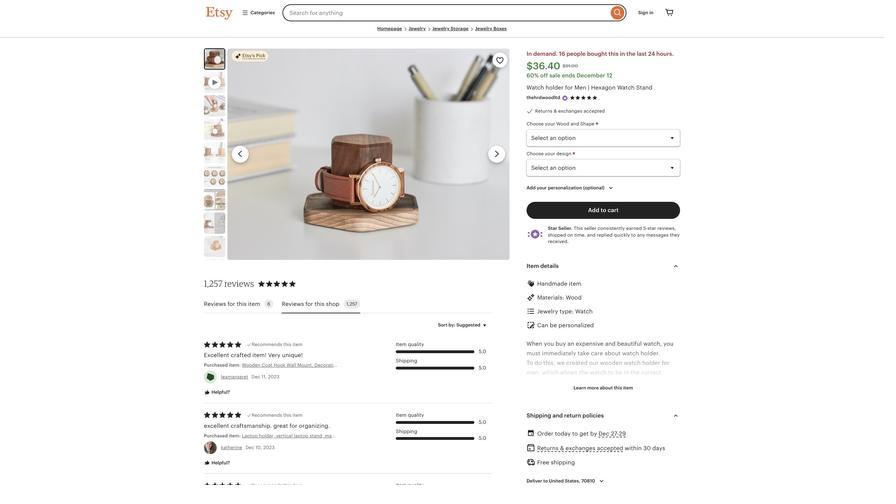 Task type: vqa. For each thing, say whether or not it's contained in the screenshot.
break
no



Task type: describe. For each thing, give the bounding box(es) containing it.
2023 for item!
[[268, 374, 280, 380]]

watch up personalized
[[576, 308, 593, 315]]

(cylinder),
[[565, 476, 593, 483]]

shipping inside shipping and return policies dropdown button
[[527, 412, 551, 419]]

recommends this item for great
[[252, 413, 303, 418]]

helpful? button for excellent
[[199, 386, 235, 399]]

policies
[[583, 412, 604, 419]]

handmade item
[[538, 280, 582, 287]]

returns & exchanges accepted
[[535, 108, 605, 114]]

katherine dec 10, 2023
[[221, 445, 275, 450]]

a up within
[[632, 437, 636, 444]]

returns for returns & exchanges accepted
[[535, 108, 553, 114]]

deliver to united states, 70810
[[527, 479, 595, 484]]

last
[[637, 51, 647, 57]]

dec for organizing.
[[246, 445, 254, 450]]

hexagon watch stand handmade image
[[204, 236, 225, 257]]

for up star_seller icon
[[565, 84, 573, 91]]

reviews for reviews for this shop
[[282, 301, 304, 307]]

in
[[527, 51, 532, 57]]

10,
[[256, 445, 262, 450]]

excellent crafted item!  very unique!
[[204, 352, 303, 359]]

helpful? button for excellent
[[199, 457, 235, 470]]

form:
[[527, 476, 542, 483]]

of inside "mens watch holder is presented in three variants of the form: a circle (cylinder), a hexagon and a triangle."
[[663, 466, 669, 473]]

watch holder for men | hexagon watch stand
[[527, 84, 653, 91]]

jewelry link
[[409, 26, 426, 31]]

an inside our hexagon watch stand is a stylish accessory and an excellent addition to the unusual design of any room. it is suitable for both modern smartwatches, such as apple watch and regular models with a steel or leather strap.
[[671, 408, 678, 415]]

which
[[542, 369, 559, 376]]

shop
[[326, 301, 340, 307]]

item: for craftsmanship.
[[229, 433, 241, 439]]

learn more about this item
[[574, 385, 633, 391]]

and inside the this seller consistently earned 5-star reviews, shipped on time, and replied quickly to any messages they received.
[[587, 232, 596, 238]]

recommends for great
[[252, 413, 282, 418]]

0 horizontal spatial excellent
[[204, 423, 229, 429]]

exchanges for returns & exchanges accepted
[[559, 108, 583, 114]]

leamargaret link
[[221, 374, 248, 380]]

2 5.0 from the top
[[479, 365, 486, 371]]

shipping for unique!
[[396, 358, 418, 364]]

categories button
[[237, 6, 280, 19]]

keep
[[586, 379, 600, 386]]

crafted
[[231, 352, 251, 359]]

wooden
[[600, 360, 623, 367]]

in inside button
[[650, 10, 654, 15]]

watch inside "mens watch holder is presented in three variants of the form: a circle (cylinder), a hexagon and a triangle."
[[543, 466, 560, 473]]

11,
[[262, 374, 267, 380]]

this up 'unique!'
[[284, 342, 292, 347]]

and up room. on the bottom
[[659, 408, 670, 415]]

models
[[597, 437, 617, 444]]

to left "get"
[[573, 430, 578, 437]]

watch,
[[644, 340, 662, 347]]

a down presented
[[595, 476, 598, 483]]

shipping and return policies button
[[521, 407, 687, 424]]

watch down 60%
[[527, 84, 544, 91]]

watch holder for men hexagon watch stand image 7 image
[[204, 213, 225, 234]]

add for add your personalization (optional)
[[527, 185, 536, 191]]

this up great
[[284, 413, 292, 418]]

cylinder watch stand made of wood image
[[204, 119, 225, 140]]

add for add to cart
[[588, 207, 600, 214]]

addition
[[554, 418, 577, 425]]

pick
[[256, 53, 266, 59]]

holder.
[[641, 350, 660, 357]]

hexagon watch stand handcrafted image
[[204, 166, 225, 187]]

accessory
[[630, 408, 658, 415]]

dial
[[652, 379, 662, 386]]

watch inside our hexagon watch stand is a stylish accessory and an excellent addition to the unusual design of any room. it is suitable for both modern smartwatches, such as apple watch and regular models with a steel or leather strap.
[[545, 437, 562, 444]]

6
[[267, 302, 270, 307]]

2 you from the left
[[664, 340, 674, 347]]

jewelry for jewelry type: watch
[[538, 308, 558, 315]]

shape
[[581, 121, 595, 127]]

and right shape,
[[629, 379, 640, 386]]

shipping and return policies
[[527, 412, 604, 419]]

presented
[[587, 466, 615, 473]]

to down wooden
[[608, 369, 614, 376]]

0 vertical spatial is
[[600, 408, 604, 415]]

about inside when you buy an expensive and beautiful watch, you must immediately take care about watch holder. to do this, we created our wooden watch holder for men, which allows the watch to be in the correct position, the strap to keep its shape, and the dial glass not to be scratched.
[[605, 350, 621, 357]]

with
[[619, 437, 631, 444]]

shipping
[[551, 459, 575, 466]]

ends
[[562, 72, 576, 79]]

the inside "mens watch holder is presented in three variants of the form: a circle (cylinder), a hexagon and a triangle."
[[670, 466, 679, 473]]

this right the bought
[[609, 51, 619, 57]]

today
[[555, 430, 571, 437]]

craftsmanship.
[[231, 423, 272, 429]]

item up organizing.
[[293, 413, 303, 418]]

homepage
[[377, 26, 402, 31]]

for inside when you buy an expensive and beautiful watch, you must immediately take care about watch holder. to do this, we created our wooden watch holder for men, which allows the watch to be in the correct position, the strap to keep its shape, and the dial glass not to be scratched.
[[662, 360, 670, 367]]

triangle.
[[642, 476, 665, 483]]

29
[[619, 430, 626, 437]]

to right 'not'
[[538, 389, 543, 396]]

personalization
[[548, 185, 582, 191]]

0 vertical spatial design
[[557, 151, 572, 156]]

purchased for excellent crafted item!  very unique!
[[204, 363, 228, 368]]

jewelry boxes link
[[475, 26, 507, 31]]

recommends this item for item!
[[252, 342, 303, 347]]

time,
[[575, 232, 586, 238]]

exchanges for returns & exchanges accepted within 30 days
[[566, 445, 596, 452]]

glass
[[663, 379, 678, 386]]

choose for choose your design
[[527, 151, 544, 156]]

strap
[[563, 379, 577, 386]]

mens watch holder is presented in three variants of the form: a circle (cylinder), a hexagon and a triangle.
[[527, 466, 679, 483]]

hexagon watch stand made from wood image
[[204, 95, 225, 117]]

0 vertical spatial holder
[[546, 84, 564, 91]]

suggested
[[457, 323, 481, 328]]

for down '1,257 reviews'
[[228, 301, 235, 307]]

star
[[548, 226, 558, 231]]

learn
[[574, 385, 586, 391]]

item inside "dropdown button"
[[624, 385, 633, 391]]

1 you from the left
[[544, 340, 554, 347]]

learn more about this item button
[[569, 382, 639, 395]]

seller
[[585, 226, 597, 231]]

thehrdwoodltd
[[527, 95, 561, 100]]

and left beautiful
[[606, 340, 616, 347]]

your for wood
[[545, 121, 555, 127]]

watch holder for men made of oak or walnut image
[[204, 142, 225, 164]]

purchased for excellent craftsmanship. great for organizing.
[[204, 433, 228, 439]]

reviews for reviews for this item
[[204, 301, 226, 307]]

the left dial
[[641, 379, 650, 386]]

a right deliver
[[543, 476, 547, 483]]

not
[[527, 389, 536, 396]]

consistently
[[598, 226, 625, 231]]

deliver
[[527, 479, 543, 484]]

30
[[644, 445, 651, 452]]

position,
[[527, 379, 551, 386]]

an inside when you buy an expensive and beautiful watch, you must immediately take care about watch holder. to do this, we created our wooden watch holder for men, which allows the watch to be in the correct position, the strap to keep its shape, and the dial glass not to be scratched.
[[568, 340, 575, 347]]

organizing.
[[299, 423, 330, 429]]

watch holder for men hexagon watch stand image 6 image
[[204, 189, 225, 211]]

any inside our hexagon watch stand is a stylish accessory and an excellent addition to the unusual design of any room. it is suitable for both modern smartwatches, such as apple watch and regular models with a steel or leather strap.
[[647, 418, 657, 425]]

etsy's
[[242, 53, 255, 59]]

0 vertical spatial be
[[550, 322, 557, 329]]

expensive
[[576, 340, 604, 347]]

is inside "mens watch holder is presented in three variants of the form: a circle (cylinder), a hexagon and a triangle."
[[581, 466, 586, 473]]

1,257 reviews
[[204, 279, 254, 289]]

item left 6
[[248, 301, 260, 307]]

1 vertical spatial be
[[616, 369, 623, 376]]

can be personalized
[[538, 322, 594, 329]]

12
[[607, 72, 613, 79]]

holder inside when you buy an expensive and beautiful watch, you must immediately take care about watch holder. to do this, we created our wooden watch holder for men, which allows the watch to be in the correct position, the strap to keep its shape, and the dial glass not to be scratched.
[[643, 360, 661, 367]]

design inside our hexagon watch stand is a stylish accessory and an excellent addition to the unusual design of any room. it is suitable for both modern smartwatches, such as apple watch and regular models with a steel or leather strap.
[[619, 418, 638, 425]]

in left last
[[620, 51, 625, 57]]

for right great
[[290, 423, 298, 429]]

room.
[[658, 418, 674, 425]]

we
[[557, 360, 565, 367]]

item up materials: wood
[[569, 280, 582, 287]]

quality for excellent craftsmanship. great for organizing.
[[408, 412, 424, 418]]

boxes
[[494, 26, 507, 31]]

this down reviews
[[237, 301, 247, 307]]

correct
[[642, 369, 662, 376]]

60% off sale ends december 12
[[527, 72, 613, 79]]

helpful? for excellent
[[210, 460, 230, 466]]

bought
[[587, 51, 607, 57]]

buy
[[556, 340, 566, 347]]

jewelry for 'jewelry' 'link' on the top of page
[[409, 26, 426, 31]]

within
[[625, 445, 642, 452]]

states,
[[565, 479, 581, 484]]

item for excellent crafted item!  very unique!
[[396, 342, 407, 347]]

banner containing categories
[[193, 0, 691, 26]]

very
[[268, 352, 281, 359]]



Task type: locate. For each thing, give the bounding box(es) containing it.
is up apple
[[527, 427, 531, 434]]

purchased up katherine link
[[204, 433, 228, 439]]

this inside learn more about this item "dropdown button"
[[614, 385, 622, 391]]

for up 'glass' at bottom
[[662, 360, 670, 367]]

dec left 10,
[[246, 445, 254, 450]]

your inside dropdown button
[[537, 185, 547, 191]]

strap.
[[527, 447, 543, 454]]

purchased
[[204, 363, 228, 368], [204, 433, 228, 439]]

0 vertical spatial item quality
[[396, 342, 424, 347]]

1,257 for 1,257 reviews
[[204, 279, 223, 289]]

smartwatches,
[[603, 427, 644, 434]]

item right its
[[624, 385, 633, 391]]

holder
[[546, 84, 564, 91], [643, 360, 661, 367], [562, 466, 580, 473]]

and inside "mens watch holder is presented in three variants of the form: a circle (cylinder), a hexagon and a triangle."
[[625, 476, 635, 483]]

excellent inside our hexagon watch stand is a stylish accessory and an excellent addition to the unusual design of any room. it is suitable for both modern smartwatches, such as apple watch and regular models with a steel or leather strap.
[[527, 418, 552, 425]]

2 vertical spatial dec
[[246, 445, 254, 450]]

leamargaret dec 11, 2023
[[221, 374, 280, 380]]

excellent up katherine link
[[204, 423, 229, 429]]

hexagon inside "mens watch holder is presented in three variants of the form: a circle (cylinder), a hexagon and a triangle."
[[599, 476, 623, 483]]

2 quality from the top
[[408, 412, 424, 418]]

excellent up "suitable"
[[527, 418, 552, 425]]

be right can
[[550, 322, 557, 329]]

star_seller image
[[562, 95, 568, 101]]

0 vertical spatial item
[[527, 263, 539, 269]]

$36.40
[[527, 61, 561, 72]]

menu bar containing homepage
[[206, 26, 678, 38]]

for left shop
[[306, 301, 313, 307]]

to left "united"
[[544, 479, 548, 484]]

etsy's pick
[[242, 53, 266, 59]]

0 vertical spatial of
[[640, 418, 645, 425]]

to up "order today to get by dec 27-29"
[[578, 418, 584, 425]]

1 vertical spatial returns
[[538, 445, 559, 452]]

you right watch, in the right of the page
[[664, 340, 674, 347]]

1,257 for 1,257
[[347, 302, 358, 307]]

and inside dropdown button
[[553, 412, 563, 419]]

1 vertical spatial &
[[560, 445, 564, 452]]

a down three
[[637, 476, 640, 483]]

about right more
[[600, 385, 613, 391]]

1 vertical spatial choose
[[527, 151, 544, 156]]

1 vertical spatial any
[[647, 418, 657, 425]]

modern
[[580, 427, 602, 434]]

days
[[653, 445, 666, 452]]

1 helpful? button from the top
[[199, 386, 235, 399]]

2 vertical spatial is
[[581, 466, 586, 473]]

jewelry left boxes
[[475, 26, 493, 31]]

watch down "suitable"
[[545, 437, 562, 444]]

1 vertical spatial item:
[[229, 433, 241, 439]]

choose your wood and shape
[[527, 121, 596, 127]]

1 reviews from the left
[[204, 301, 226, 307]]

regular
[[576, 437, 596, 444]]

1 vertical spatial helpful?
[[210, 460, 230, 466]]

item quality
[[396, 342, 424, 347], [396, 412, 424, 418]]

your for design
[[545, 151, 555, 156]]

dec left the 11,
[[252, 374, 260, 380]]

1 vertical spatial item quality
[[396, 412, 424, 418]]

dec right by
[[599, 430, 610, 437]]

to
[[601, 207, 607, 214], [632, 232, 636, 238], [608, 369, 614, 376], [579, 379, 585, 386], [538, 389, 543, 396], [578, 418, 584, 425], [573, 430, 578, 437], [544, 479, 548, 484]]

item!
[[253, 352, 267, 359]]

1 vertical spatial shipping
[[527, 412, 551, 419]]

accepted up shape
[[584, 108, 605, 114]]

any up 'such'
[[647, 418, 657, 425]]

1 vertical spatial helpful? button
[[199, 457, 235, 470]]

jewelry for jewelry boxes
[[475, 26, 493, 31]]

0 vertical spatial purchased
[[204, 363, 228, 368]]

steel
[[637, 437, 651, 444]]

2 horizontal spatial is
[[600, 408, 604, 415]]

for down addition
[[556, 427, 564, 434]]

returns down thehrdwoodltd link
[[535, 108, 553, 114]]

2 recommends from the top
[[252, 413, 282, 418]]

to left keep
[[579, 379, 585, 386]]

accepted for returns & exchanges accepted
[[584, 108, 605, 114]]

0 vertical spatial 1,257
[[204, 279, 223, 289]]

of
[[640, 418, 645, 425], [663, 466, 669, 473]]

Search for anything text field
[[283, 4, 609, 21]]

0 vertical spatial add
[[527, 185, 536, 191]]

wood
[[557, 121, 570, 127], [566, 294, 582, 301]]

0 horizontal spatial &
[[554, 108, 557, 114]]

2 choose from the top
[[527, 151, 544, 156]]

1 horizontal spatial watch holder for men hexagon watch stand image 1 image
[[228, 48, 510, 260]]

0 vertical spatial about
[[605, 350, 621, 357]]

hexagon up addition
[[539, 408, 563, 415]]

in inside when you buy an expensive and beautiful watch, you must immediately take care about watch holder. to do this, we created our wooden watch holder for men, which allows the watch to be in the correct position, the strap to keep its shape, and the dial glass not to be scratched.
[[624, 369, 629, 376]]

2 vertical spatial shipping
[[396, 429, 418, 434]]

apple
[[527, 437, 543, 444]]

excellent craftsmanship. great for organizing.
[[204, 423, 330, 429]]

watch left the 'stand'
[[618, 84, 635, 91]]

helpful? button down leamargaret link
[[199, 386, 235, 399]]

return
[[565, 412, 581, 419]]

of right variants
[[663, 466, 669, 473]]

hexagon down presented
[[599, 476, 623, 483]]

1 vertical spatial recommends this item
[[252, 413, 303, 418]]

1,257 right shop
[[347, 302, 358, 307]]

by
[[591, 430, 597, 437]]

the inside our hexagon watch stand is a stylish accessory and an excellent addition to the unusual design of any room. it is suitable for both modern smartwatches, such as apple watch and regular models with a steel or leather strap.
[[585, 418, 594, 425]]

katherine link
[[221, 445, 242, 450]]

1 horizontal spatial any
[[647, 418, 657, 425]]

jewelry boxes
[[475, 26, 507, 31]]

1 vertical spatial recommends
[[252, 413, 282, 418]]

a up the unusual
[[606, 408, 609, 415]]

0 horizontal spatial hexagon
[[539, 408, 563, 415]]

0 horizontal spatial any
[[638, 232, 645, 238]]

quality for excellent crafted item!  very unique!
[[408, 342, 424, 347]]

1 horizontal spatial you
[[664, 340, 674, 347]]

free shipping
[[538, 459, 575, 466]]

hexagon inside our hexagon watch stand is a stylish accessory and an excellent addition to the unusual design of any room. it is suitable for both modern smartwatches, such as apple watch and regular models with a steel or leather strap.
[[539, 408, 563, 415]]

and down both
[[564, 437, 574, 444]]

70810
[[582, 479, 595, 484]]

the down which on the right of page
[[553, 379, 562, 386]]

0 vertical spatial dec
[[252, 374, 260, 380]]

menu bar
[[206, 26, 678, 38]]

0 horizontal spatial you
[[544, 340, 554, 347]]

leamargaret
[[221, 374, 248, 380]]

wood down returns & exchanges accepted
[[557, 121, 570, 127]]

stylish
[[611, 408, 628, 415]]

holder up deliver to united states, 70810 dropdown button on the bottom of page
[[562, 466, 580, 473]]

by:
[[449, 323, 456, 328]]

purchased item: down excellent
[[204, 363, 242, 368]]

0 vertical spatial recommends this item
[[252, 342, 303, 347]]

when
[[527, 340, 543, 347]]

0 vertical spatial purchased item:
[[204, 363, 242, 368]]

to inside button
[[601, 207, 607, 214]]

accepted down models
[[597, 445, 624, 452]]

wood up 'type:'
[[566, 294, 582, 301]]

reviews,
[[658, 226, 676, 231]]

& up choose your wood and shape
[[554, 108, 557, 114]]

your left personalization
[[537, 185, 547, 191]]

2 vertical spatial holder
[[562, 466, 580, 473]]

your down returns & exchanges accepted
[[545, 121, 555, 127]]

design down choose your wood and shape
[[557, 151, 572, 156]]

you left buy
[[544, 340, 554, 347]]

of inside our hexagon watch stand is a stylish accessory and an excellent addition to the unusual design of any room. it is suitable for both modern smartwatches, such as apple watch and regular models with a steel or leather strap.
[[640, 418, 645, 425]]

shipped
[[548, 232, 566, 238]]

to inside the this seller consistently earned 5-star reviews, shipped on time, and replied quickly to any messages they received.
[[632, 232, 636, 238]]

order today to get by dec 27-29
[[538, 430, 626, 437]]

get
[[580, 430, 589, 437]]

returns for returns & exchanges accepted within 30 days
[[538, 445, 559, 452]]

december
[[577, 72, 606, 79]]

0 vertical spatial wood
[[557, 121, 570, 127]]

your down choose your wood and shape
[[545, 151, 555, 156]]

1 horizontal spatial &
[[560, 445, 564, 452]]

1 vertical spatial an
[[671, 408, 678, 415]]

purchased item: for excellent
[[204, 433, 242, 439]]

circle
[[548, 476, 564, 483]]

jewelry right homepage "link" at the left top
[[409, 26, 426, 31]]

1 horizontal spatial an
[[671, 408, 678, 415]]

2 recommends this item from the top
[[252, 413, 303, 418]]

1,257 left reviews
[[204, 279, 223, 289]]

1 vertical spatial 2023
[[263, 445, 275, 450]]

1 recommends this item from the top
[[252, 342, 303, 347]]

banner
[[193, 0, 691, 26]]

0 vertical spatial an
[[568, 340, 575, 347]]

off
[[541, 72, 548, 79]]

scratched.
[[554, 389, 583, 396]]

1 vertical spatial wood
[[566, 294, 582, 301]]

1 purchased from the top
[[204, 363, 228, 368]]

on
[[568, 232, 573, 238]]

2023 right 10,
[[263, 445, 275, 450]]

2 reviews from the left
[[282, 301, 304, 307]]

exchanges down star_seller icon
[[559, 108, 583, 114]]

shape,
[[609, 379, 628, 386]]

recommends for item!
[[252, 342, 282, 347]]

1 vertical spatial hexagon
[[599, 476, 623, 483]]

3 5.0 from the top
[[479, 419, 486, 425]]

your for personalization
[[537, 185, 547, 191]]

tab list containing reviews for this item
[[204, 296, 492, 314]]

1 vertical spatial purchased item:
[[204, 433, 242, 439]]

jewelry for jewelry storage
[[433, 26, 450, 31]]

& for returns & exchanges accepted
[[554, 108, 557, 114]]

watch
[[527, 84, 544, 91], [618, 84, 635, 91], [576, 308, 593, 315], [545, 437, 562, 444]]

reviews for this item
[[204, 301, 260, 307]]

holder up correct
[[643, 360, 661, 367]]

any inside the this seller consistently earned 5-star reviews, shipped on time, and replied quickly to any messages they received.
[[638, 232, 645, 238]]

0 horizontal spatial is
[[527, 427, 531, 434]]

0 vertical spatial helpful? button
[[199, 386, 235, 399]]

homepage link
[[377, 26, 402, 31]]

you
[[544, 340, 554, 347], [664, 340, 674, 347]]

categories
[[251, 10, 275, 15]]

when you buy an expensive and beautiful watch, you must immediately take care about watch holder. to do this, we created our wooden watch holder for men, which allows the watch to be in the correct position, the strap to keep its shape, and the dial glass not to be scratched.
[[527, 340, 678, 396]]

recommends up very
[[252, 342, 282, 347]]

an right buy
[[568, 340, 575, 347]]

1 purchased item: from the top
[[204, 363, 242, 368]]

the down stand
[[585, 418, 594, 425]]

any down 5-
[[638, 232, 645, 238]]

0 vertical spatial recommends
[[252, 342, 282, 347]]

1 vertical spatial item
[[396, 342, 407, 347]]

accepted for returns & exchanges accepted within 30 days
[[597, 445, 624, 452]]

recommends this item up very
[[252, 342, 303, 347]]

add left personalization
[[527, 185, 536, 191]]

tab list
[[204, 296, 492, 314]]

katherine
[[221, 445, 242, 450]]

2 item quality from the top
[[396, 412, 424, 418]]

jewelry down the search for anything text box
[[433, 26, 450, 31]]

item inside dropdown button
[[527, 263, 539, 269]]

jewelry storage
[[433, 26, 469, 31]]

choose for choose your wood and shape
[[527, 121, 544, 127]]

reviews down '1,257 reviews'
[[204, 301, 226, 307]]

item quality for organizing.
[[396, 412, 424, 418]]

1 vertical spatial dec
[[599, 430, 610, 437]]

watch
[[623, 350, 639, 357], [624, 360, 641, 367], [590, 369, 607, 376], [564, 408, 581, 415], [543, 466, 560, 473]]

2 purchased item: from the top
[[204, 433, 242, 439]]

27-
[[611, 430, 619, 437]]

purchased down excellent
[[204, 363, 228, 368]]

60%
[[527, 72, 539, 79]]

the left correct
[[631, 369, 640, 376]]

shipping for organizing.
[[396, 429, 418, 434]]

helpful? down leamargaret link
[[210, 390, 230, 395]]

1 vertical spatial purchased
[[204, 433, 228, 439]]

1 5.0 from the top
[[479, 349, 486, 355]]

5-
[[644, 226, 648, 231]]

be up shape,
[[616, 369, 623, 376]]

in demand. 16 people bought this in the last 24 hours.
[[527, 51, 674, 57]]

0 vertical spatial any
[[638, 232, 645, 238]]

0 vertical spatial shipping
[[396, 358, 418, 364]]

in right sign
[[650, 10, 654, 15]]

1 vertical spatial quality
[[408, 412, 424, 418]]

0 vertical spatial choose
[[527, 121, 544, 127]]

design up the smartwatches,
[[619, 418, 638, 425]]

etsy's pick button
[[232, 51, 268, 62]]

item: down the crafted
[[229, 363, 241, 368]]

1 horizontal spatial excellent
[[527, 418, 552, 425]]

item quality for unique!
[[396, 342, 424, 347]]

1 vertical spatial of
[[663, 466, 669, 473]]

1 helpful? from the top
[[210, 390, 230, 395]]

holder inside "mens watch holder is presented in three variants of the form: a circle (cylinder), a hexagon and a triangle."
[[562, 466, 580, 473]]

2 helpful? button from the top
[[199, 457, 235, 470]]

design
[[557, 151, 572, 156], [619, 418, 638, 425]]

in up shape,
[[624, 369, 629, 376]]

it
[[676, 418, 680, 425]]

to inside our hexagon watch stand is a stylish accessory and an excellent addition to the unusual design of any room. it is suitable for both modern smartwatches, such as apple watch and regular models with a steel or leather strap.
[[578, 418, 584, 425]]

2 helpful? from the top
[[210, 460, 230, 466]]

demand.
[[534, 51, 558, 57]]

0 horizontal spatial reviews
[[204, 301, 226, 307]]

helpful? for excellent
[[210, 390, 230, 395]]

0 vertical spatial exchanges
[[559, 108, 583, 114]]

1 vertical spatial add
[[588, 207, 600, 214]]

1 vertical spatial exchanges
[[566, 445, 596, 452]]

returns down 'order'
[[538, 445, 559, 452]]

4 5.0 from the top
[[479, 436, 486, 441]]

choose your design
[[527, 151, 573, 156]]

1 vertical spatial holder
[[643, 360, 661, 367]]

1 quality from the top
[[408, 342, 424, 347]]

1 horizontal spatial is
[[581, 466, 586, 473]]

in left three
[[617, 466, 622, 473]]

holder down sale
[[546, 84, 564, 91]]

type:
[[560, 308, 574, 315]]

for inside our hexagon watch stand is a stylish accessory and an excellent addition to the unusual design of any room. it is suitable for both modern smartwatches, such as apple watch and regular models with a steel or leather strap.
[[556, 427, 564, 434]]

1 choose from the top
[[527, 121, 544, 127]]

2 vertical spatial be
[[545, 389, 552, 396]]

watch holder for men hexagon watch stand image 1 image
[[228, 48, 510, 260], [205, 49, 225, 69]]

your
[[545, 121, 555, 127], [545, 151, 555, 156], [537, 185, 547, 191]]

can
[[538, 322, 549, 329]]

dec for unique!
[[252, 374, 260, 380]]

helpful? button down katherine link
[[199, 457, 235, 470]]

its
[[601, 379, 608, 386]]

recommends up excellent craftsmanship. great for organizing.
[[252, 413, 282, 418]]

take
[[578, 350, 590, 357]]

2023 for great
[[263, 445, 275, 450]]

the down created
[[580, 369, 589, 376]]

about inside learn more about this item "dropdown button"
[[600, 385, 613, 391]]

0 vertical spatial hexagon
[[539, 408, 563, 415]]

0 vertical spatial item:
[[229, 363, 241, 368]]

add inside button
[[588, 207, 600, 214]]

1 item quality from the top
[[396, 342, 424, 347]]

1 horizontal spatial of
[[663, 466, 669, 473]]

0 vertical spatial helpful?
[[210, 390, 230, 395]]

1 horizontal spatial add
[[588, 207, 600, 214]]

this left shop
[[315, 301, 325, 307]]

5.0
[[479, 349, 486, 355], [479, 365, 486, 371], [479, 419, 486, 425], [479, 436, 486, 441]]

exchanges down the regular
[[566, 445, 596, 452]]

2 vertical spatial item
[[396, 412, 407, 418]]

add up seller
[[588, 207, 600, 214]]

0 vertical spatial your
[[545, 121, 555, 127]]

& for returns & exchanges accepted within 30 days
[[560, 445, 564, 452]]

helpful? down katherine link
[[210, 460, 230, 466]]

an up it
[[671, 408, 678, 415]]

$36.40 $91.00
[[527, 61, 578, 72]]

mens
[[527, 466, 542, 473]]

1 recommends from the top
[[252, 342, 282, 347]]

1 vertical spatial 1,257
[[347, 302, 358, 307]]

to left the cart
[[601, 207, 607, 214]]

1 vertical spatial your
[[545, 151, 555, 156]]

to down earned
[[632, 232, 636, 238]]

1 horizontal spatial design
[[619, 418, 638, 425]]

sort
[[438, 323, 448, 328]]

1 item: from the top
[[229, 363, 241, 368]]

men,
[[527, 369, 541, 376]]

watch inside our hexagon watch stand is a stylish accessory and an excellent addition to the unusual design of any room. it is suitable for both modern smartwatches, such as apple watch and regular models with a steel or leather strap.
[[564, 408, 581, 415]]

in
[[650, 10, 654, 15], [620, 51, 625, 57], [624, 369, 629, 376], [617, 466, 622, 473]]

1 horizontal spatial 1,257
[[347, 302, 358, 307]]

great
[[274, 423, 288, 429]]

1 vertical spatial accepted
[[597, 445, 624, 452]]

item: for crafted
[[229, 363, 241, 368]]

0 vertical spatial quality
[[408, 342, 424, 347]]

1 vertical spatial is
[[527, 427, 531, 434]]

this
[[574, 226, 583, 231]]

they
[[670, 232, 680, 238]]

item up 'unique!'
[[293, 342, 303, 347]]

0 vertical spatial accepted
[[584, 108, 605, 114]]

0 vertical spatial &
[[554, 108, 557, 114]]

0 horizontal spatial watch holder for men hexagon watch stand image 1 image
[[205, 49, 225, 69]]

the left last
[[627, 51, 636, 57]]

1 vertical spatial about
[[600, 385, 613, 391]]

0 horizontal spatial an
[[568, 340, 575, 347]]

0 horizontal spatial design
[[557, 151, 572, 156]]

add inside dropdown button
[[527, 185, 536, 191]]

handmade
[[538, 280, 568, 287]]

None search field
[[283, 4, 627, 21]]

and down seller
[[587, 232, 596, 238]]

24
[[648, 51, 655, 57]]

or
[[652, 437, 658, 444]]

0 horizontal spatial add
[[527, 185, 536, 191]]

must
[[527, 350, 541, 357]]

in inside "mens watch holder is presented in three variants of the form: a circle (cylinder), a hexagon and a triangle."
[[617, 466, 622, 473]]

of down accessory
[[640, 418, 645, 425]]

0 vertical spatial 2023
[[268, 374, 280, 380]]

about up wooden
[[605, 350, 621, 357]]

2 purchased from the top
[[204, 433, 228, 439]]

0 horizontal spatial 1,257
[[204, 279, 223, 289]]

a
[[606, 408, 609, 415], [632, 437, 636, 444], [543, 476, 547, 483], [595, 476, 598, 483], [637, 476, 640, 483]]

purchased item: for excellent
[[204, 363, 242, 368]]

accepted
[[584, 108, 605, 114], [597, 445, 624, 452]]

1 horizontal spatial reviews
[[282, 301, 304, 307]]

to inside dropdown button
[[544, 479, 548, 484]]

0 horizontal spatial of
[[640, 418, 645, 425]]

the
[[627, 51, 636, 57], [580, 369, 589, 376], [631, 369, 640, 376], [553, 379, 562, 386], [641, 379, 650, 386], [585, 418, 594, 425], [670, 466, 679, 473]]

1 vertical spatial design
[[619, 418, 638, 425]]

both
[[566, 427, 579, 434]]

and left shape
[[571, 121, 579, 127]]

0 vertical spatial returns
[[535, 108, 553, 114]]

earned
[[627, 226, 642, 231]]

received.
[[548, 239, 569, 244]]

2 vertical spatial your
[[537, 185, 547, 191]]

item:
[[229, 363, 241, 368], [229, 433, 241, 439]]

1 horizontal spatial hexagon
[[599, 476, 623, 483]]

purchased item: up katherine link
[[204, 433, 242, 439]]

1,257 inside tab list
[[347, 302, 358, 307]]

2 item: from the top
[[229, 433, 241, 439]]

& up shipping
[[560, 445, 564, 452]]

item for excellent craftsmanship. great for organizing.
[[396, 412, 407, 418]]



